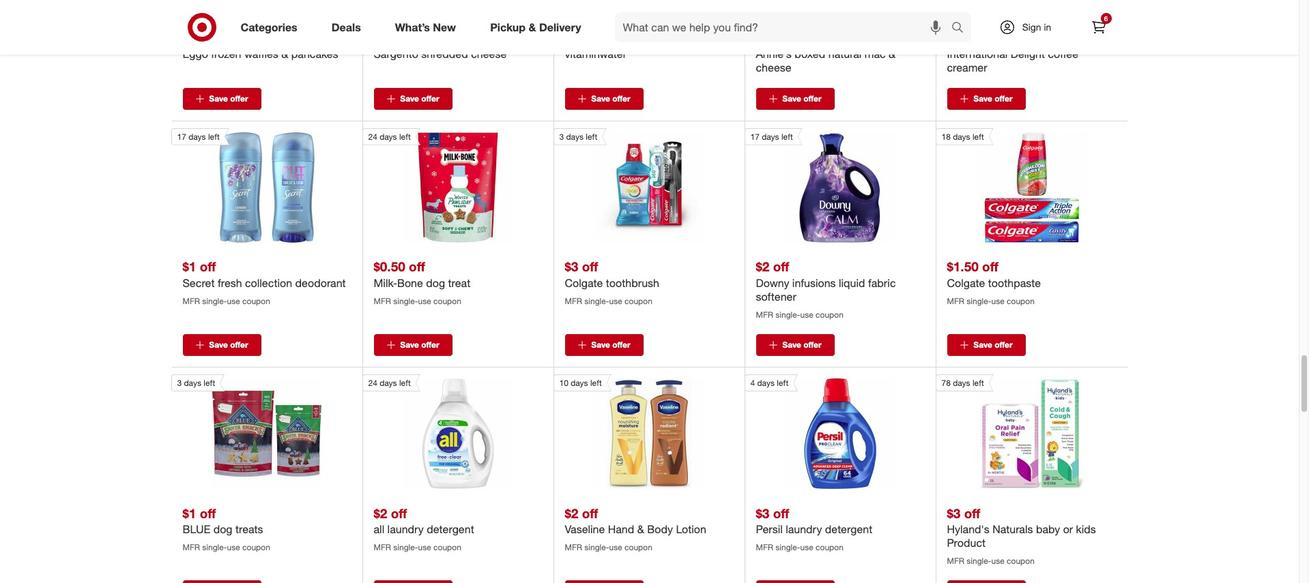 Task type: locate. For each thing, give the bounding box(es) containing it.
1 vertical spatial 24 days left
[[368, 378, 411, 388]]

1 vertical spatial 24 days left button
[[362, 375, 513, 489]]

single- inside $1 off secret fresh collection deodorant mfr single-use coupon
[[202, 296, 227, 306]]

1 horizontal spatial dog
[[426, 276, 445, 290]]

international
[[947, 47, 1008, 61]]

colgate for $1.50
[[947, 276, 985, 290]]

1 vertical spatial $1
[[183, 506, 196, 521]]

save offer button down creamer
[[947, 88, 1026, 110]]

$3 off persil laundry detergent mfr single-use coupon
[[756, 506, 873, 553]]

1 $1 from the top
[[183, 259, 196, 275]]

1 vertical spatial 24
[[368, 378, 377, 388]]

off inside $3 off colgate toothbrush mfr single-use coupon
[[582, 259, 598, 275]]

left for vaseline hand & body lotion
[[590, 378, 602, 388]]

laundry inside $2 off all laundry detergent mfr single-use coupon
[[388, 523, 424, 536]]

sargento
[[374, 47, 418, 61]]

left for persil laundry detergent
[[777, 378, 789, 388]]

1 vertical spatial 3 days left
[[177, 378, 215, 388]]

off inside the $0.50 off milk-bone dog treat mfr single-use coupon
[[409, 259, 425, 275]]

0 horizontal spatial 17
[[177, 132, 186, 142]]

78 days left
[[942, 378, 984, 388]]

17 days left for $1
[[177, 132, 220, 142]]

0 horizontal spatial dog
[[213, 523, 232, 536]]

$2 off vaseline hand & body lotion mfr single-use coupon
[[565, 506, 707, 553]]

pickup & delivery link
[[479, 12, 598, 42]]

save offer down boxed
[[783, 93, 822, 104]]

search button
[[945, 12, 978, 45]]

save down vitaminwater
[[591, 93, 610, 104]]

mfr inside $3 off colgate toothbrush mfr single-use coupon
[[565, 296, 582, 306]]

laundry right persil
[[786, 523, 822, 536]]

1 24 from the top
[[368, 132, 377, 142]]

1 vertical spatial dog
[[213, 523, 232, 536]]

hand
[[608, 523, 634, 536]]

save offer down vitaminwater
[[591, 93, 631, 104]]

save down fresh
[[209, 340, 228, 350]]

off inside $2 off vaseline hand & body lotion mfr single-use coupon
[[582, 506, 598, 521]]

18 days left
[[942, 132, 984, 142]]

2 detergent from the left
[[825, 523, 873, 536]]

save offer down sargento
[[400, 93, 439, 104]]

1 17 days left button from the left
[[171, 128, 322, 243]]

$3 inside $3 off hyland's naturals baby or kids product mfr single-use coupon
[[947, 506, 961, 521]]

save offer down creamer
[[974, 93, 1013, 104]]

1 horizontal spatial colgate
[[947, 276, 985, 290]]

$2 off all laundry detergent mfr single-use coupon
[[374, 506, 474, 553]]

mfr inside $1.50 off colgate toothpaste mfr single-use coupon
[[947, 296, 965, 306]]

0 vertical spatial $1
[[183, 259, 196, 275]]

cheese inside 20% off annie's boxed natural mac & cheese
[[756, 61, 792, 74]]

17 for $1 off
[[177, 132, 186, 142]]

coupon inside $2 off downy infusions liquid fabric softener mfr single-use coupon
[[816, 310, 844, 320]]

use inside $1 off secret fresh collection deodorant mfr single-use coupon
[[227, 296, 240, 306]]

days for blue dog treats
[[184, 378, 201, 388]]

mfr inside $2 off vaseline hand & body lotion mfr single-use coupon
[[565, 543, 582, 553]]

save down bone at left
[[400, 340, 419, 350]]

days for persil laundry detergent
[[757, 378, 775, 388]]

$3 for hyland's naturals baby or kids product
[[947, 506, 961, 521]]

$1.50
[[947, 259, 979, 275]]

coupon inside $2 off vaseline hand & body lotion mfr single-use coupon
[[625, 543, 653, 553]]

off for $2 off downy infusions liquid fabric softener mfr single-use coupon
[[773, 259, 789, 275]]

save offer button for 10% off
[[947, 88, 1026, 110]]

24 days left button for $2 off
[[362, 375, 513, 489]]

save offer up 10 days left
[[591, 340, 631, 350]]

offer for 30% off
[[421, 93, 439, 104]]

18 days left button
[[936, 128, 1087, 243]]

$1
[[183, 259, 196, 275], [183, 506, 196, 521]]

off inside 30% off sargento shredded cheese
[[404, 30, 420, 45]]

save offer button
[[183, 88, 261, 110], [374, 88, 452, 110], [565, 88, 643, 110], [756, 88, 835, 110], [947, 88, 1026, 110], [183, 334, 261, 356], [374, 334, 452, 356], [565, 334, 643, 356], [756, 334, 835, 356], [947, 334, 1026, 356]]

save offer button down boxed
[[756, 88, 835, 110]]

body
[[647, 523, 673, 536]]

coupon inside $1 off secret fresh collection deodorant mfr single-use coupon
[[242, 296, 270, 306]]

offer down vitaminwater
[[612, 93, 631, 104]]

$1 inside $1 off blue dog treats mfr single-use coupon
[[183, 506, 196, 521]]

offer down the $0.50 off milk-bone dog treat mfr single-use coupon
[[421, 340, 439, 350]]

$2 inside $2 off vaseline hand & body lotion mfr single-use coupon
[[565, 506, 578, 521]]

save offer up 4 days left
[[783, 340, 822, 350]]

0 horizontal spatial 3 days left button
[[171, 375, 322, 489]]

days
[[189, 132, 206, 142], [380, 132, 397, 142], [566, 132, 584, 142], [762, 132, 779, 142], [953, 132, 971, 142], [184, 378, 201, 388], [380, 378, 397, 388], [571, 378, 588, 388], [757, 378, 775, 388], [953, 378, 971, 388]]

deals
[[332, 20, 361, 34]]

offer for 10% off
[[995, 93, 1013, 104]]

$2 up all
[[374, 506, 387, 521]]

17 days left
[[177, 132, 220, 142], [751, 132, 793, 142]]

frozen
[[211, 47, 241, 61]]

3 days left for $1
[[177, 378, 215, 388]]

save offer button up 78 days left in the bottom right of the page
[[947, 334, 1026, 356]]

offer down boxed
[[804, 93, 822, 104]]

days for downy infusions liquid fabric softener
[[762, 132, 779, 142]]

1 laundry from the left
[[388, 523, 424, 536]]

0 vertical spatial 3 days left
[[559, 132, 597, 142]]

$2 up vaseline
[[565, 506, 578, 521]]

0 horizontal spatial 3
[[177, 378, 182, 388]]

save
[[209, 93, 228, 104], [400, 93, 419, 104], [591, 93, 610, 104], [783, 93, 801, 104], [974, 93, 993, 104], [209, 340, 228, 350], [400, 340, 419, 350], [591, 340, 610, 350], [783, 340, 801, 350], [974, 340, 993, 350]]

$1 inside $1 off secret fresh collection deodorant mfr single-use coupon
[[183, 259, 196, 275]]

off for $2 off vaseline hand & body lotion mfr single-use coupon
[[582, 506, 598, 521]]

& right mac
[[889, 47, 896, 61]]

save offer button for $2 off
[[756, 334, 835, 356]]

save offer button for $1 off
[[183, 334, 261, 356]]

$0.50
[[374, 259, 405, 275]]

1 horizontal spatial laundry
[[786, 523, 822, 536]]

shredded
[[421, 47, 468, 61]]

off inside $3 off persil laundry detergent mfr single-use coupon
[[773, 506, 789, 521]]

offer for $3 off
[[612, 340, 631, 350]]

& inside $2 off vaseline hand & body lotion mfr single-use coupon
[[637, 523, 644, 536]]

$3 off hyland's naturals baby or kids product mfr single-use coupon
[[947, 506, 1096, 566]]

offer down $2 off downy infusions liquid fabric softener mfr single-use coupon
[[804, 340, 822, 350]]

save offer for 30% off
[[400, 93, 439, 104]]

2 colgate from the left
[[947, 276, 985, 290]]

offer down frozen
[[230, 93, 248, 104]]

save down creamer
[[974, 93, 993, 104]]

1 17 days left from the left
[[177, 132, 220, 142]]

10
[[559, 378, 569, 388]]

use
[[227, 296, 240, 306], [418, 296, 431, 306], [609, 296, 622, 306], [992, 296, 1005, 306], [800, 310, 814, 320], [227, 543, 240, 553], [418, 543, 431, 553], [609, 543, 622, 553], [800, 543, 814, 553], [992, 556, 1005, 566]]

0 vertical spatial 3
[[559, 132, 564, 142]]

use inside $2 off all laundry detergent mfr single-use coupon
[[418, 543, 431, 553]]

$2 inside $2 off downy infusions liquid fabric softener mfr single-use coupon
[[756, 259, 770, 275]]

$1 for secret fresh collection deodorant
[[183, 259, 196, 275]]

save offer for 20% off
[[783, 93, 822, 104]]

0 horizontal spatial colgate
[[565, 276, 603, 290]]

coupon inside $3 off hyland's naturals baby or kids product mfr single-use coupon
[[1007, 556, 1035, 566]]

left inside 10 days left button
[[590, 378, 602, 388]]

10 days left button
[[553, 375, 705, 489]]

2 24 days left button from the top
[[362, 375, 513, 489]]

1 24 days left button from the top
[[362, 128, 513, 243]]

0 horizontal spatial cheese
[[471, 47, 507, 61]]

off for $3 off hyland's naturals baby or kids product mfr single-use coupon
[[964, 506, 981, 521]]

78
[[942, 378, 951, 388]]

off for 30% off sargento shredded cheese
[[404, 30, 420, 45]]

fresh
[[218, 276, 242, 290]]

0 vertical spatial 3 days left button
[[553, 128, 705, 243]]

offer for 20% off
[[804, 93, 822, 104]]

left inside 18 days left button
[[973, 132, 984, 142]]

off inside $1.50 off colgate toothpaste mfr single-use coupon
[[982, 259, 999, 275]]

cheese
[[471, 47, 507, 61], [756, 61, 792, 74]]

colgate inside $3 off colgate toothbrush mfr single-use coupon
[[565, 276, 603, 290]]

save down frozen
[[209, 93, 228, 104]]

save offer button up 10 days left
[[565, 334, 643, 356]]

offer down fresh
[[230, 340, 248, 350]]

days for colgate toothpaste
[[953, 132, 971, 142]]

off inside 15% off eggo frozen waffles & pancakes
[[213, 30, 229, 45]]

cheese down pickup on the left top of page
[[471, 47, 507, 61]]

colgate
[[565, 276, 603, 290], [947, 276, 985, 290]]

save up 78 days left in the bottom right of the page
[[974, 340, 993, 350]]

mfr inside $2 off all laundry detergent mfr single-use coupon
[[374, 543, 391, 553]]

offer down shredded
[[421, 93, 439, 104]]

days for vaseline hand & body lotion
[[571, 378, 588, 388]]

save offer button down sargento
[[374, 88, 452, 110]]

$3
[[565, 259, 578, 275], [756, 506, 770, 521], [947, 506, 961, 521]]

or
[[1063, 523, 1073, 536]]

save down 'annie's' on the right top
[[783, 93, 801, 104]]

25%
[[565, 30, 592, 45]]

save offer button down vitaminwater
[[565, 88, 643, 110]]

1 horizontal spatial cheese
[[756, 61, 792, 74]]

& inside 15% off eggo frozen waffles & pancakes
[[281, 47, 288, 61]]

use inside $1 off blue dog treats mfr single-use coupon
[[227, 543, 240, 553]]

$3 inside $3 off colgate toothbrush mfr single-use coupon
[[565, 259, 578, 275]]

$0.50 off milk-bone dog treat mfr single-use coupon
[[374, 259, 471, 306]]

save for 20% off
[[783, 93, 801, 104]]

left for blue dog treats
[[204, 378, 215, 388]]

colgate left toothbrush on the top
[[565, 276, 603, 290]]

milk-
[[374, 276, 397, 290]]

single- inside $3 off colgate toothbrush mfr single-use coupon
[[585, 296, 609, 306]]

save offer button down fresh
[[183, 334, 261, 356]]

24 days left for $2
[[368, 378, 411, 388]]

save down sargento
[[400, 93, 419, 104]]

save offer button up 4 days left
[[756, 334, 835, 356]]

left
[[208, 132, 220, 142], [399, 132, 411, 142], [586, 132, 597, 142], [782, 132, 793, 142], [973, 132, 984, 142], [204, 378, 215, 388], [399, 378, 411, 388], [590, 378, 602, 388], [777, 378, 789, 388], [973, 378, 984, 388]]

softener
[[756, 290, 797, 304]]

$1 up "blue" at the left bottom of page
[[183, 506, 196, 521]]

1 horizontal spatial 3 days left button
[[553, 128, 705, 243]]

off
[[213, 30, 229, 45], [404, 30, 420, 45], [595, 30, 612, 45], [787, 30, 803, 45], [978, 30, 994, 45], [200, 259, 216, 275], [409, 259, 425, 275], [582, 259, 598, 275], [773, 259, 789, 275], [982, 259, 999, 275], [200, 506, 216, 521], [391, 506, 407, 521], [582, 506, 598, 521], [773, 506, 789, 521], [964, 506, 981, 521]]

baby
[[1036, 523, 1060, 536]]

fabric
[[868, 276, 896, 290]]

18
[[942, 132, 951, 142]]

off inside 10% off international delight coffee creamer
[[978, 30, 994, 45]]

2 laundry from the left
[[786, 523, 822, 536]]

24 days left
[[368, 132, 411, 142], [368, 378, 411, 388]]

& left body
[[637, 523, 644, 536]]

$3 for colgate toothbrush
[[565, 259, 578, 275]]

6 link
[[1084, 12, 1114, 42]]

laundry inside $3 off persil laundry detergent mfr single-use coupon
[[786, 523, 822, 536]]

$2 up downy
[[756, 259, 770, 275]]

1 horizontal spatial 3
[[559, 132, 564, 142]]

categories
[[241, 20, 297, 34]]

1 colgate from the left
[[565, 276, 603, 290]]

$2 inside $2 off all laundry detergent mfr single-use coupon
[[374, 506, 387, 521]]

days for secret fresh collection deodorant
[[189, 132, 206, 142]]

0 horizontal spatial laundry
[[388, 523, 424, 536]]

24 for $2 off
[[368, 378, 377, 388]]

single- inside $1 off blue dog treats mfr single-use coupon
[[202, 543, 227, 553]]

save for 15% off
[[209, 93, 228, 104]]

1 vertical spatial 3
[[177, 378, 182, 388]]

17 days left button for $2 off
[[744, 128, 896, 243]]

offer down 10% off international delight coffee creamer
[[995, 93, 1013, 104]]

detergent inside $3 off persil laundry detergent mfr single-use coupon
[[825, 523, 873, 536]]

days for all laundry detergent
[[380, 378, 397, 388]]

colgate inside $1.50 off colgate toothpaste mfr single-use coupon
[[947, 276, 985, 290]]

mfr
[[183, 296, 200, 306], [374, 296, 391, 306], [565, 296, 582, 306], [947, 296, 965, 306], [756, 310, 773, 320], [183, 543, 200, 553], [374, 543, 391, 553], [565, 543, 582, 553], [756, 543, 773, 553], [947, 556, 965, 566]]

save offer up 78 days left in the bottom right of the page
[[974, 340, 1013, 350]]

save offer
[[209, 93, 248, 104], [400, 93, 439, 104], [591, 93, 631, 104], [783, 93, 822, 104], [974, 93, 1013, 104], [209, 340, 248, 350], [400, 340, 439, 350], [591, 340, 631, 350], [783, 340, 822, 350], [974, 340, 1013, 350]]

dog left treats
[[213, 523, 232, 536]]

save for $3 off
[[591, 340, 610, 350]]

1 horizontal spatial $3
[[756, 506, 770, 521]]

1 horizontal spatial 17 days left
[[751, 132, 793, 142]]

1 horizontal spatial 3 days left
[[559, 132, 597, 142]]

left inside 78 days left button
[[973, 378, 984, 388]]

1 detergent from the left
[[427, 523, 474, 536]]

2 24 from the top
[[368, 378, 377, 388]]

0 horizontal spatial 3 days left
[[177, 378, 215, 388]]

off inside $3 off hyland's naturals baby or kids product mfr single-use coupon
[[964, 506, 981, 521]]

1 24 days left from the top
[[368, 132, 411, 142]]

off inside 25% off vitaminwater
[[595, 30, 612, 45]]

&
[[529, 20, 536, 34], [281, 47, 288, 61], [889, 47, 896, 61], [637, 523, 644, 536]]

3 days left for $3
[[559, 132, 597, 142]]

save offer for 10% off
[[974, 93, 1013, 104]]

blue
[[183, 523, 210, 536]]

1 horizontal spatial detergent
[[825, 523, 873, 536]]

left inside '4 days left' button
[[777, 378, 789, 388]]

save offer down fresh
[[209, 340, 248, 350]]

offer
[[230, 93, 248, 104], [421, 93, 439, 104], [612, 93, 631, 104], [804, 93, 822, 104], [995, 93, 1013, 104], [230, 340, 248, 350], [421, 340, 439, 350], [612, 340, 631, 350], [804, 340, 822, 350], [995, 340, 1013, 350]]

off for 10% off international delight coffee creamer
[[978, 30, 994, 45]]

detergent inside $2 off all laundry detergent mfr single-use coupon
[[427, 523, 474, 536]]

$2 for vaseline
[[565, 506, 578, 521]]

colgate down "$1.50"
[[947, 276, 985, 290]]

save offer down frozen
[[209, 93, 248, 104]]

1 horizontal spatial 17
[[751, 132, 760, 142]]

what's new
[[395, 20, 456, 34]]

creamer
[[947, 61, 988, 74]]

0 horizontal spatial $2
[[374, 506, 387, 521]]

mfr inside $2 off downy infusions liquid fabric softener mfr single-use coupon
[[756, 310, 773, 320]]

save offer button for 30% off
[[374, 88, 452, 110]]

1 horizontal spatial $2
[[565, 506, 578, 521]]

3 days left button
[[553, 128, 705, 243], [171, 375, 322, 489]]

1 17 from the left
[[177, 132, 186, 142]]

3 days left button for $1 off
[[171, 375, 322, 489]]

save offer for $0.50 off
[[400, 340, 439, 350]]

left for all laundry detergent
[[399, 378, 411, 388]]

off for $1 off secret fresh collection deodorant mfr single-use coupon
[[200, 259, 216, 275]]

save offer button for $0.50 off
[[374, 334, 452, 356]]

24
[[368, 132, 377, 142], [368, 378, 377, 388]]

dog inside the $0.50 off milk-bone dog treat mfr single-use coupon
[[426, 276, 445, 290]]

days for milk-bone dog treat
[[380, 132, 397, 142]]

search
[[945, 22, 978, 35]]

24 days left for $0.50
[[368, 132, 411, 142]]

laundry for $3 off
[[786, 523, 822, 536]]

$2
[[756, 259, 770, 275], [374, 506, 387, 521], [565, 506, 578, 521]]

$1 up secret
[[183, 259, 196, 275]]

deals link
[[320, 12, 378, 42]]

0 vertical spatial 24
[[368, 132, 377, 142]]

0 horizontal spatial 17 days left button
[[171, 128, 322, 243]]

off inside $2 off downy infusions liquid fabric softener mfr single-use coupon
[[773, 259, 789, 275]]

save offer down the $0.50 off milk-bone dog treat mfr single-use coupon
[[400, 340, 439, 350]]

2 horizontal spatial $3
[[947, 506, 961, 521]]

use inside $3 off hyland's naturals baby or kids product mfr single-use coupon
[[992, 556, 1005, 566]]

$3 for persil laundry detergent
[[756, 506, 770, 521]]

2 17 days left from the left
[[751, 132, 793, 142]]

detergent for $3 off
[[825, 523, 873, 536]]

& right waffles
[[281, 47, 288, 61]]

dog
[[426, 276, 445, 290], [213, 523, 232, 536]]

offer down toothpaste
[[995, 340, 1013, 350]]

off inside $1 off secret fresh collection deodorant mfr single-use coupon
[[200, 259, 216, 275]]

save offer for $1 off
[[209, 340, 248, 350]]

save for $1 off
[[209, 340, 228, 350]]

save offer button for 15% off
[[183, 88, 261, 110]]

off inside 20% off annie's boxed natural mac & cheese
[[787, 30, 803, 45]]

2 $1 from the top
[[183, 506, 196, 521]]

eggo
[[183, 47, 208, 61]]

single- inside the $0.50 off milk-bone dog treat mfr single-use coupon
[[393, 296, 418, 306]]

annie's
[[756, 47, 792, 61]]

cheese down '20%'
[[756, 61, 792, 74]]

17 days left button
[[171, 128, 322, 243], [744, 128, 896, 243]]

0 horizontal spatial 17 days left
[[177, 132, 220, 142]]

2 horizontal spatial $2
[[756, 259, 770, 275]]

1 horizontal spatial 17 days left button
[[744, 128, 896, 243]]

coupon inside $1.50 off colgate toothpaste mfr single-use coupon
[[1007, 296, 1035, 306]]

days inside button
[[757, 378, 775, 388]]

laundry right all
[[388, 523, 424, 536]]

2 24 days left from the top
[[368, 378, 411, 388]]

off inside $1 off blue dog treats mfr single-use coupon
[[200, 506, 216, 521]]

0 vertical spatial 24 days left button
[[362, 128, 513, 243]]

0 horizontal spatial $3
[[565, 259, 578, 275]]

0 vertical spatial dog
[[426, 276, 445, 290]]

2 17 days left button from the left
[[744, 128, 896, 243]]

save offer button down bone at left
[[374, 334, 452, 356]]

save offer for $3 off
[[591, 340, 631, 350]]

save up 4 days left
[[783, 340, 801, 350]]

save offer for $2 off
[[783, 340, 822, 350]]

laundry
[[388, 523, 424, 536], [786, 523, 822, 536]]

17
[[177, 132, 186, 142], [751, 132, 760, 142]]

$3 inside $3 off persil laundry detergent mfr single-use coupon
[[756, 506, 770, 521]]

2 17 from the left
[[751, 132, 760, 142]]

coupon
[[242, 296, 270, 306], [434, 296, 461, 306], [625, 296, 653, 306], [1007, 296, 1035, 306], [816, 310, 844, 320], [242, 543, 270, 553], [434, 543, 461, 553], [625, 543, 653, 553], [816, 543, 844, 553], [1007, 556, 1035, 566]]

$1 for blue dog treats
[[183, 506, 196, 521]]

save offer button down frozen
[[183, 88, 261, 110]]

& right pickup on the left top of page
[[529, 20, 536, 34]]

off inside $2 off all laundry detergent mfr single-use coupon
[[391, 506, 407, 521]]

mfr inside the $0.50 off milk-bone dog treat mfr single-use coupon
[[374, 296, 391, 306]]

3 days left
[[559, 132, 597, 142], [177, 378, 215, 388]]

offer down toothbrush on the top
[[612, 340, 631, 350]]

save up 10 days left
[[591, 340, 610, 350]]

dog left treat
[[426, 276, 445, 290]]

detergent
[[427, 523, 474, 536], [825, 523, 873, 536]]

0 vertical spatial 24 days left
[[368, 132, 411, 142]]

0 horizontal spatial detergent
[[427, 523, 474, 536]]

deodorant
[[295, 276, 346, 290]]

delight
[[1011, 47, 1045, 61]]

1 vertical spatial 3 days left button
[[171, 375, 322, 489]]

save offer button for 25% off
[[565, 88, 643, 110]]



Task type: vqa. For each thing, say whether or not it's contained in the screenshot.
coupon inside $1 off Secret fresh collection deodorant MFR single-use coupon
yes



Task type: describe. For each thing, give the bounding box(es) containing it.
mfr inside $1 off secret fresh collection deodorant mfr single-use coupon
[[183, 296, 200, 306]]

sign in
[[1022, 21, 1052, 33]]

treat
[[448, 276, 471, 290]]

sign in link
[[988, 12, 1073, 42]]

off for $2 off all laundry detergent mfr single-use coupon
[[391, 506, 407, 521]]

save offer button for $1.50 off
[[947, 334, 1026, 356]]

30%
[[374, 30, 401, 45]]

days for colgate toothbrush
[[566, 132, 584, 142]]

single- inside $1.50 off colgate toothpaste mfr single-use coupon
[[967, 296, 992, 306]]

$2 for all
[[374, 506, 387, 521]]

offer for $1.50 off
[[995, 340, 1013, 350]]

persil
[[756, 523, 783, 536]]

20% off annie's boxed natural mac & cheese
[[756, 30, 896, 74]]

use inside the $0.50 off milk-bone dog treat mfr single-use coupon
[[418, 296, 431, 306]]

$3 off colgate toothbrush mfr single-use coupon
[[565, 259, 659, 306]]

15%
[[183, 30, 209, 45]]

offer for 15% off
[[230, 93, 248, 104]]

3 for $3 off
[[559, 132, 564, 142]]

left for colgate toothbrush
[[586, 132, 597, 142]]

toothpaste
[[988, 276, 1041, 290]]

single- inside $3 off persil laundry detergent mfr single-use coupon
[[776, 543, 800, 553]]

17 for $2 off
[[751, 132, 760, 142]]

$2 for downy
[[756, 259, 770, 275]]

coffee
[[1048, 47, 1079, 61]]

colgate for $3
[[565, 276, 603, 290]]

days for hyland's naturals baby or kids product
[[953, 378, 971, 388]]

save offer button for 20% off
[[756, 88, 835, 110]]

$1 off blue dog treats mfr single-use coupon
[[183, 506, 270, 553]]

off for $3 off colgate toothbrush mfr single-use coupon
[[582, 259, 598, 275]]

off for $1.50 off colgate toothpaste mfr single-use coupon
[[982, 259, 999, 275]]

left for hyland's naturals baby or kids product
[[973, 378, 984, 388]]

single- inside $2 off vaseline hand & body lotion mfr single-use coupon
[[585, 543, 609, 553]]

single- inside $2 off downy infusions liquid fabric softener mfr single-use coupon
[[776, 310, 800, 320]]

offer for 25% off
[[612, 93, 631, 104]]

use inside $2 off downy infusions liquid fabric softener mfr single-use coupon
[[800, 310, 814, 320]]

secret
[[183, 276, 215, 290]]

sign
[[1022, 21, 1041, 33]]

all
[[374, 523, 384, 536]]

17 days left button for $1 off
[[171, 128, 322, 243]]

coupon inside $1 off blue dog treats mfr single-use coupon
[[242, 543, 270, 553]]

vitaminwater
[[565, 47, 627, 61]]

natural
[[829, 47, 862, 61]]

coupon inside $2 off all laundry detergent mfr single-use coupon
[[434, 543, 461, 553]]

off for $3 off persil laundry detergent mfr single-use coupon
[[773, 506, 789, 521]]

offer for $0.50 off
[[421, 340, 439, 350]]

off for 15% off eggo frozen waffles & pancakes
[[213, 30, 229, 45]]

coupon inside $3 off colgate toothbrush mfr single-use coupon
[[625, 296, 653, 306]]

offer for $1 off
[[230, 340, 248, 350]]

save offer button for $3 off
[[565, 334, 643, 356]]

& inside 20% off annie's boxed natural mac & cheese
[[889, 47, 896, 61]]

save for 25% off
[[591, 93, 610, 104]]

off for $0.50 off milk-bone dog treat mfr single-use coupon
[[409, 259, 425, 275]]

use inside $3 off colgate toothbrush mfr single-use coupon
[[609, 296, 622, 306]]

pancakes
[[291, 47, 338, 61]]

left for colgate toothpaste
[[973, 132, 984, 142]]

mac
[[865, 47, 886, 61]]

24 for $0.50 off
[[368, 132, 377, 142]]

single- inside $3 off hyland's naturals baby or kids product mfr single-use coupon
[[967, 556, 992, 566]]

off for 25% off vitaminwater
[[595, 30, 612, 45]]

boxed
[[795, 47, 826, 61]]

pickup & delivery
[[490, 20, 581, 34]]

save for $2 off
[[783, 340, 801, 350]]

infusions
[[793, 276, 836, 290]]

toothbrush
[[606, 276, 659, 290]]

single- inside $2 off all laundry detergent mfr single-use coupon
[[393, 543, 418, 553]]

20%
[[756, 30, 783, 45]]

liquid
[[839, 276, 865, 290]]

new
[[433, 20, 456, 34]]

save offer for 25% off
[[591, 93, 631, 104]]

78 days left button
[[936, 375, 1087, 489]]

kids
[[1076, 523, 1096, 536]]

left for secret fresh collection deodorant
[[208, 132, 220, 142]]

collection
[[245, 276, 292, 290]]

save for $1.50 off
[[974, 340, 993, 350]]

24 days left button for $0.50 off
[[362, 128, 513, 243]]

lotion
[[676, 523, 707, 536]]

vaseline
[[565, 523, 605, 536]]

use inside $1.50 off colgate toothpaste mfr single-use coupon
[[992, 296, 1005, 306]]

off for $1 off blue dog treats mfr single-use coupon
[[200, 506, 216, 521]]

3 days left button for $3 off
[[553, 128, 705, 243]]

hyland's
[[947, 523, 990, 536]]

$1 off secret fresh collection deodorant mfr single-use coupon
[[183, 259, 346, 306]]

save for $0.50 off
[[400, 340, 419, 350]]

product
[[947, 536, 986, 550]]

laundry for $2 off
[[388, 523, 424, 536]]

6
[[1104, 14, 1108, 23]]

pickup
[[490, 20, 526, 34]]

use inside $2 off vaseline hand & body lotion mfr single-use coupon
[[609, 543, 622, 553]]

save offer for 15% off
[[209, 93, 248, 104]]

30% off sargento shredded cheese
[[374, 30, 507, 61]]

treats
[[235, 523, 263, 536]]

use inside $3 off persil laundry detergent mfr single-use coupon
[[800, 543, 814, 553]]

downy
[[756, 276, 789, 290]]

left for downy infusions liquid fabric softener
[[782, 132, 793, 142]]

mfr inside $3 off persil laundry detergent mfr single-use coupon
[[756, 543, 773, 553]]

detergent for $2 off
[[427, 523, 474, 536]]

save for 10% off
[[974, 93, 993, 104]]

4 days left
[[751, 378, 789, 388]]

3 for $1 off
[[177, 378, 182, 388]]

4
[[751, 378, 755, 388]]

mfr inside $3 off hyland's naturals baby or kids product mfr single-use coupon
[[947, 556, 965, 566]]

left for milk-bone dog treat
[[399, 132, 411, 142]]

what's new link
[[384, 12, 473, 42]]

What can we help you find? suggestions appear below search field
[[615, 12, 955, 42]]

naturals
[[993, 523, 1033, 536]]

in
[[1044, 21, 1052, 33]]

10% off international delight coffee creamer
[[947, 30, 1079, 74]]

off for 20% off annie's boxed natural mac & cheese
[[787, 30, 803, 45]]

10 days left
[[559, 378, 602, 388]]

10%
[[947, 30, 974, 45]]

coupon inside $3 off persil laundry detergent mfr single-use coupon
[[816, 543, 844, 553]]

15% off eggo frozen waffles & pancakes
[[183, 30, 338, 61]]

delivery
[[539, 20, 581, 34]]

4 days left button
[[744, 375, 896, 489]]

offer for $2 off
[[804, 340, 822, 350]]

$2 off downy infusions liquid fabric softener mfr single-use coupon
[[756, 259, 896, 320]]

save offer for $1.50 off
[[974, 340, 1013, 350]]

bone
[[397, 276, 423, 290]]

& inside pickup & delivery link
[[529, 20, 536, 34]]

what's
[[395, 20, 430, 34]]

$1.50 off colgate toothpaste mfr single-use coupon
[[947, 259, 1041, 306]]

25% off vitaminwater
[[565, 30, 627, 61]]

categories link
[[229, 12, 315, 42]]

dog inside $1 off blue dog treats mfr single-use coupon
[[213, 523, 232, 536]]

waffles
[[244, 47, 278, 61]]

coupon inside the $0.50 off milk-bone dog treat mfr single-use coupon
[[434, 296, 461, 306]]

mfr inside $1 off blue dog treats mfr single-use coupon
[[183, 543, 200, 553]]

cheese inside 30% off sargento shredded cheese
[[471, 47, 507, 61]]

17 days left for $2
[[751, 132, 793, 142]]



